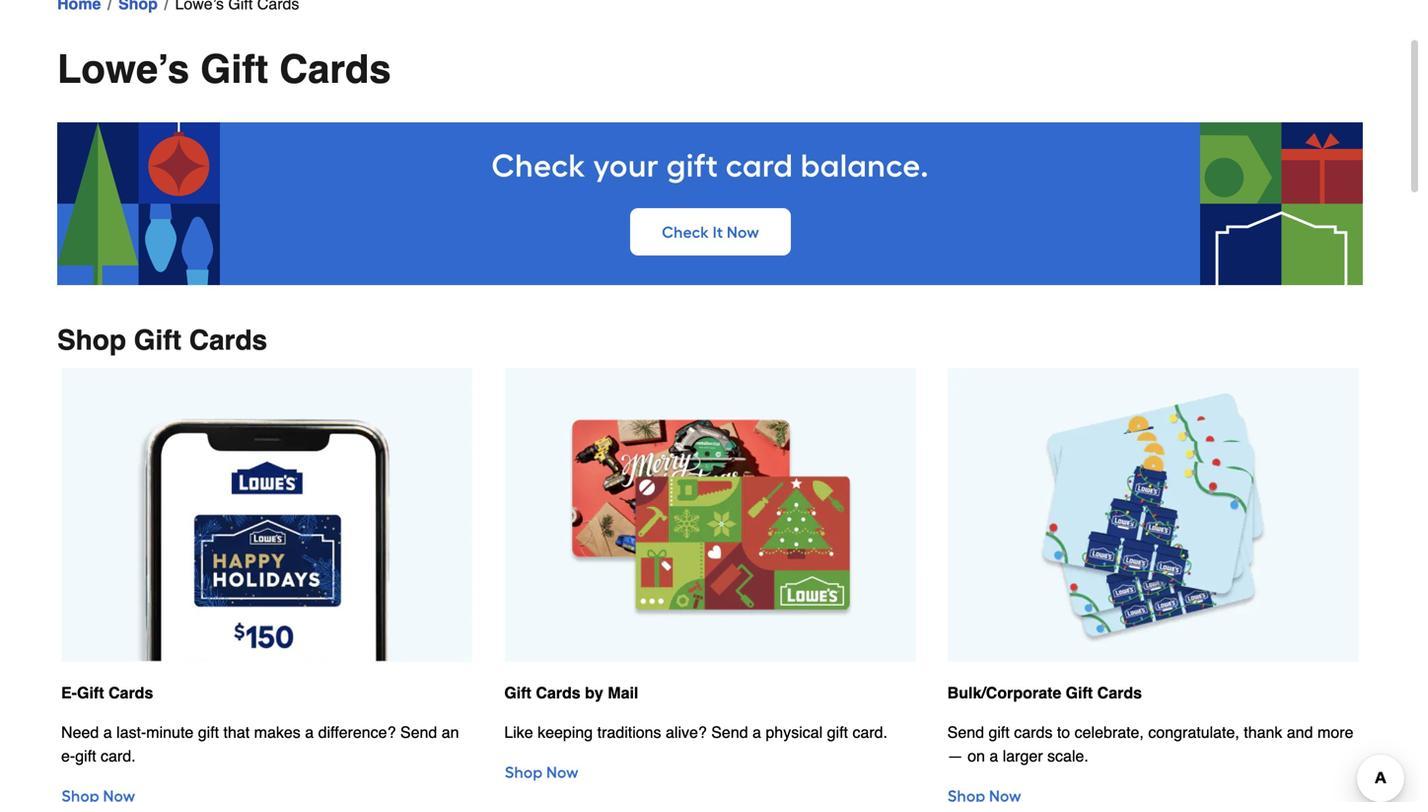 Task type: describe. For each thing, give the bounding box(es) containing it.
mail
[[608, 684, 639, 702]]

larger
[[1003, 747, 1043, 765]]

on
[[968, 747, 986, 765]]

gift cards by mail
[[505, 684, 639, 702]]

alive?
[[666, 723, 707, 742]]

gift for e-
[[77, 684, 104, 702]]

2 send from the left
[[712, 723, 748, 742]]

bulk/corporate
[[948, 684, 1062, 702]]

gift for lowe's
[[201, 46, 268, 92]]

that
[[224, 723, 250, 742]]

cards for shop gift cards
[[189, 325, 267, 356]]

physical
[[766, 723, 823, 742]]

traditions
[[598, 723, 662, 742]]

shop now image for that
[[61, 784, 473, 802]]

e-gift cards
[[61, 684, 153, 702]]

minute
[[146, 723, 194, 742]]

shop
[[57, 325, 126, 356]]

card. inside need a last-minute gift that makes a difference? send an e-gift card.
[[101, 747, 136, 765]]

difference?
[[318, 723, 396, 742]]

makes
[[254, 723, 301, 742]]

last-
[[116, 723, 146, 742]]

bulk/corporate gift cards
[[948, 684, 1143, 702]]

a inside the send gift cards to celebrate, congratulate, thank and more — on a larger scale.
[[990, 747, 999, 765]]

a left 'physical'
[[753, 723, 762, 742]]



Task type: vqa. For each thing, say whether or not it's contained in the screenshot.
126
no



Task type: locate. For each thing, give the bounding box(es) containing it.
—
[[948, 747, 964, 765]]

and
[[1287, 723, 1314, 742]]

lowe's
[[57, 46, 190, 92]]

cards for e-gift cards
[[109, 684, 153, 702]]

1 vertical spatial card.
[[101, 747, 136, 765]]

by
[[585, 684, 604, 702]]

scale.
[[1048, 747, 1089, 765]]

gift right 'physical'
[[827, 723, 849, 742]]

e-
[[61, 747, 75, 765]]

cards for lowe's gift cards
[[279, 46, 391, 92]]

send right alive? at left
[[712, 723, 748, 742]]

gift left "that"
[[198, 723, 219, 742]]

shop now image
[[505, 760, 916, 784], [61, 784, 473, 802], [948, 784, 1360, 802]]

gift inside the send gift cards to celebrate, congratulate, thank and more — on a larger scale.
[[989, 723, 1010, 742]]

keeping
[[538, 723, 593, 742]]

need a last-minute gift that makes a difference? send an e-gift card.
[[61, 723, 459, 765]]

an assortment of lowe's corporate gift cards. image
[[948, 368, 1360, 662]]

a right makes
[[305, 723, 314, 742]]

a
[[103, 723, 112, 742], [305, 723, 314, 742], [753, 723, 762, 742], [990, 747, 999, 765]]

gift
[[198, 723, 219, 742], [827, 723, 849, 742], [989, 723, 1010, 742], [75, 747, 96, 765]]

need
[[61, 723, 99, 742]]

cards for bulk/corporate gift cards
[[1098, 684, 1143, 702]]

e-
[[61, 684, 77, 702]]

send
[[400, 723, 437, 742], [712, 723, 748, 742], [948, 723, 985, 742]]

1 horizontal spatial card.
[[853, 723, 888, 742]]

more
[[1318, 723, 1354, 742]]

cards
[[1015, 723, 1053, 742]]

check your gift card balance. check it now. image
[[57, 122, 1364, 285]]

send gift cards to celebrate, congratulate, thank and more — on a larger scale.
[[948, 723, 1354, 765]]

gift
[[201, 46, 268, 92], [134, 325, 182, 356], [77, 684, 104, 702], [505, 684, 532, 702], [1066, 684, 1093, 702]]

2 horizontal spatial shop now image
[[948, 784, 1360, 802]]

3 send from the left
[[948, 723, 985, 742]]

0 horizontal spatial card.
[[101, 747, 136, 765]]

2 horizontal spatial send
[[948, 723, 985, 742]]

two lowe's holiday themed gift cards. image
[[505, 368, 916, 662]]

gift down need
[[75, 747, 96, 765]]

congratulate,
[[1149, 723, 1240, 742]]

1 send from the left
[[400, 723, 437, 742]]

0 horizontal spatial send
[[400, 723, 437, 742]]

thank
[[1244, 723, 1283, 742]]

send inside the send gift cards to celebrate, congratulate, thank and more — on a larger scale.
[[948, 723, 985, 742]]

shop now image down the send gift cards to celebrate, congratulate, thank and more — on a larger scale.
[[948, 784, 1360, 802]]

send inside need a last-minute gift that makes a difference? send an e-gift card.
[[400, 723, 437, 742]]

gift for bulk/corporate
[[1066, 684, 1093, 702]]

gift for shop
[[134, 325, 182, 356]]

send up the on
[[948, 723, 985, 742]]

1 horizontal spatial shop now image
[[505, 760, 916, 784]]

lowe's gift cards
[[57, 46, 391, 92]]

shop now image for a
[[505, 760, 916, 784]]

celebrate,
[[1075, 723, 1144, 742]]

a phone screen showing a one hundred fifty dollar lowe's gift card. image
[[61, 368, 473, 662]]

shop now image for congratulate,
[[948, 784, 1360, 802]]

a left last-
[[103, 723, 112, 742]]

a right the on
[[990, 747, 999, 765]]

send left an
[[400, 723, 437, 742]]

1 horizontal spatial send
[[712, 723, 748, 742]]

to
[[1058, 723, 1071, 742]]

cards
[[279, 46, 391, 92], [189, 325, 267, 356], [109, 684, 153, 702], [536, 684, 581, 702], [1098, 684, 1143, 702]]

like
[[505, 723, 533, 742]]

shop now image down need a last-minute gift that makes a difference? send an e-gift card.
[[61, 784, 473, 802]]

0 horizontal spatial shop now image
[[61, 784, 473, 802]]

shop now image down like keeping traditions alive? send a physical gift card.
[[505, 760, 916, 784]]

card.
[[853, 723, 888, 742], [101, 747, 136, 765]]

card. down last-
[[101, 747, 136, 765]]

like keeping traditions alive? send a physical gift card.
[[505, 723, 888, 742]]

shop gift cards
[[57, 325, 267, 356]]

card. right 'physical'
[[853, 723, 888, 742]]

gift up larger
[[989, 723, 1010, 742]]

an
[[442, 723, 459, 742]]

0 vertical spatial card.
[[853, 723, 888, 742]]



